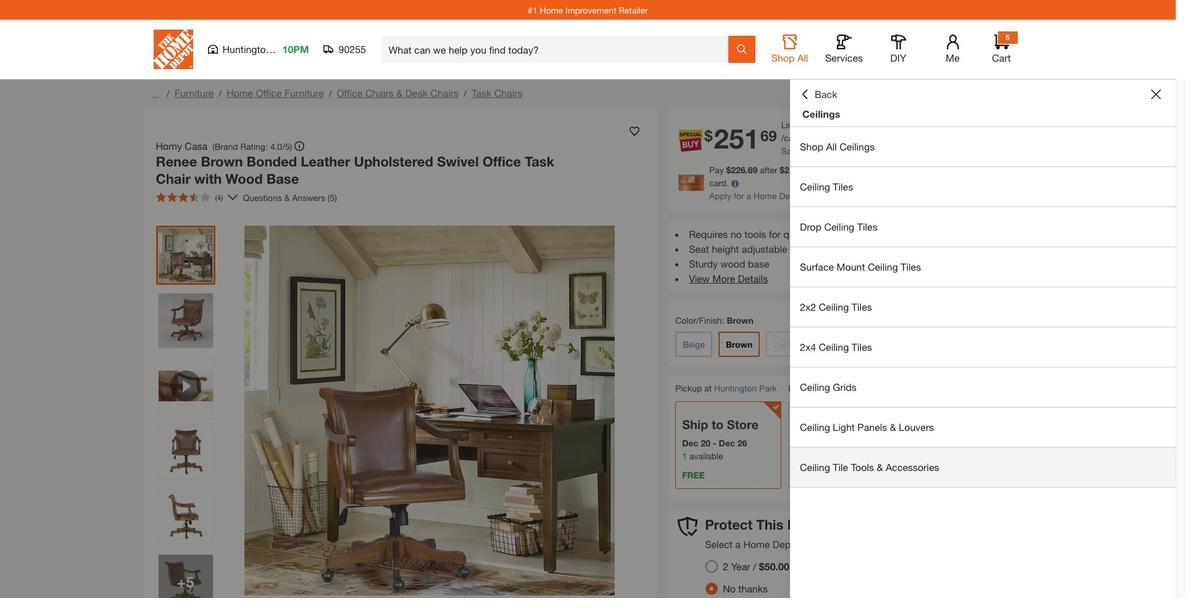 Task type: vqa. For each thing, say whether or not it's contained in the screenshot.
top to
yes



Task type: locate. For each thing, give the bounding box(es) containing it.
26
[[738, 438, 747, 449]]

order
[[830, 120, 850, 130]]

tiles up 90255 link
[[852, 341, 872, 353]]

task
[[472, 87, 492, 99], [525, 154, 555, 170]]

to left 90255 link
[[829, 383, 837, 394]]

for:
[[922, 539, 936, 551]]

0 vertical spatial a
[[988, 165, 993, 175]]

all up back button
[[798, 52, 809, 64]]

ceiling right 2x4
[[819, 341, 849, 353]]

grids
[[833, 382, 857, 393]]

1 dec from the left
[[682, 438, 699, 449]]

0 horizontal spatial free
[[682, 470, 705, 481]]

park
[[274, 43, 294, 55], [760, 383, 777, 394]]

1 horizontal spatial park
[[760, 383, 777, 394]]

requires
[[689, 228, 728, 240]]

tiles right mount
[[901, 261, 921, 273]]

/ right the furniture link
[[219, 88, 222, 99]]

tiles for drop ceiling tiles
[[858, 221, 878, 233]]

brown down (brand
[[201, 154, 243, 170]]

pay $ 226.69 after $ 25 off
[[710, 165, 814, 175]]

3 dec from the left
[[826, 438, 842, 449]]

shop all button
[[770, 35, 810, 64]]

surface mount ceiling tiles
[[800, 261, 921, 273]]

tiles down surface mount ceiling tiles
[[852, 301, 872, 313]]

2
[[723, 562, 729, 573]]

brown inside renee brown bonded leather upholstered swivel office task chair with wood base
[[201, 154, 243, 170]]

0 horizontal spatial park
[[274, 43, 294, 55]]

ceiling down your
[[800, 181, 831, 193]]

$ left 251
[[705, 127, 713, 145]]

& right tools
[[877, 462, 883, 474]]

depot down off
[[780, 191, 803, 201]]

0 vertical spatial shop
[[772, 52, 795, 64]]

dec left 22
[[826, 438, 842, 449]]

apply now image
[[679, 175, 710, 191]]

1 horizontal spatial to
[[829, 383, 837, 394]]

0 horizontal spatial all
[[798, 52, 809, 64]]

0 horizontal spatial to
[[712, 418, 724, 432]]

2x2 ceiling tiles link
[[790, 288, 1176, 327]]

rating:
[[240, 141, 268, 152]]

0 vertical spatial brown
[[201, 154, 243, 170]]

0 horizontal spatial chairs
[[366, 87, 394, 99]]

ceiling tiles
[[800, 181, 854, 193]]

0 vertical spatial .
[[831, 133, 833, 143]]

0 horizontal spatial 90255
[[339, 43, 366, 55]]

home up 2 year / $50.00
[[744, 539, 770, 551]]

0 vertical spatial to
[[829, 383, 837, 394]]

consumer
[[806, 191, 846, 201]]

2 horizontal spatial office
[[483, 154, 521, 170]]

#1
[[528, 5, 538, 15]]

huntington left 10pm
[[223, 43, 271, 55]]

your
[[816, 165, 833, 175]]

apply
[[710, 191, 732, 201]]

3.5 stars image
[[156, 193, 210, 203]]

90255 inside delivering to 90255
[[839, 384, 863, 395]]

1 furniture from the left
[[175, 87, 214, 99]]

home inside protect this item select a home depot protection plan by allstate for:
[[744, 539, 770, 551]]

brown homy casa task chairs renee c3.2 image
[[158, 425, 213, 479]]

year
[[731, 562, 751, 573]]

1 horizontal spatial for
[[769, 228, 781, 240]]

0 vertical spatial 20
[[803, 120, 812, 130]]

to for store
[[712, 418, 724, 432]]

1 vertical spatial a
[[747, 191, 752, 201]]

a right select
[[736, 539, 741, 551]]

90255 up light
[[839, 384, 863, 395]]

menu containing shop all ceilings
[[790, 127, 1176, 488]]

card
[[848, 191, 867, 201]]

$ right save
[[803, 146, 808, 156]]

home right the furniture link
[[227, 87, 253, 99]]

panels
[[858, 422, 888, 434]]

adjustable
[[742, 243, 788, 255]]

$
[[705, 127, 713, 145], [812, 133, 816, 143], [803, 146, 808, 156], [727, 165, 731, 175], [780, 165, 785, 175]]

0 vertical spatial 90255
[[339, 43, 366, 55]]

at
[[705, 383, 712, 394]]

25 left (
[[825, 146, 834, 156]]

home down after
[[754, 191, 777, 201]]

plan
[[851, 539, 870, 551]]

color/finish : brown
[[676, 316, 754, 326]]

ceilings down back button
[[803, 108, 841, 120]]

1 horizontal spatial all
[[826, 141, 837, 153]]

0 vertical spatial park
[[274, 43, 294, 55]]

brown down color/finish : brown
[[726, 340, 753, 350]]

a inside your total qualifying purchase upon opening a new card.
[[988, 165, 993, 175]]

1 vertical spatial shop
[[800, 141, 824, 153]]

1 free from the left
[[682, 470, 705, 481]]

1 horizontal spatial shop
[[800, 141, 824, 153]]

1 horizontal spatial 90255
[[839, 384, 863, 395]]

ceiling down friday,
[[800, 462, 831, 474]]

brown
[[201, 154, 243, 170], [727, 316, 754, 326], [726, 340, 753, 350]]

2x2
[[800, 301, 816, 313]]

$ right pay
[[727, 165, 731, 175]]

home office furniture link
[[227, 87, 324, 99]]

free down 1
[[682, 470, 705, 481]]

pickup
[[676, 383, 702, 394]]

$ 251 69
[[705, 123, 777, 155]]

0 horizontal spatial 25
[[785, 165, 795, 175]]

0 vertical spatial all
[[798, 52, 809, 64]]

2 vertical spatial brown
[[726, 340, 753, 350]]

shop inside menu
[[800, 141, 824, 153]]

details
[[738, 273, 768, 285]]

ceiling up friday,
[[800, 422, 831, 434]]

free down friday,
[[795, 470, 818, 481]]

dec
[[682, 438, 699, 449], [719, 438, 735, 449], [826, 438, 842, 449]]

dec right -
[[719, 438, 735, 449]]

0 vertical spatial 25
[[825, 146, 834, 156]]

25 left off
[[785, 165, 795, 175]]

(4) button
[[151, 188, 228, 207]]

shop inside button
[[772, 52, 795, 64]]

1 chairs from the left
[[366, 87, 394, 99]]

free for friday,
[[795, 470, 818, 481]]

select
[[705, 539, 733, 551]]

1 horizontal spatial a
[[747, 191, 752, 201]]

services
[[826, 52, 863, 64]]

20 left per
[[803, 120, 812, 130]]

0 horizontal spatial dec
[[682, 438, 699, 449]]

90255 button
[[324, 43, 366, 56]]

& inside ceiling tile tools & accessories "link"
[[877, 462, 883, 474]]

all left 39
[[826, 141, 837, 153]]

no
[[731, 228, 742, 240]]

depot down "item"
[[773, 539, 800, 551]]

%)
[[849, 146, 860, 156]]

1 horizontal spatial 20
[[803, 120, 812, 130]]

22
[[844, 438, 854, 449]]

tools
[[851, 462, 874, 474]]

& inside ceiling light panels & louvers link
[[890, 422, 897, 434]]

for up adjustable
[[769, 228, 781, 240]]

0 horizontal spatial task
[[472, 87, 492, 99]]

a
[[988, 165, 993, 175], [747, 191, 752, 201], [736, 539, 741, 551]]

all inside "shop all" button
[[798, 52, 809, 64]]

retailer
[[619, 5, 648, 15]]

this
[[757, 517, 784, 533]]

diy
[[891, 52, 907, 64]]

a down 226.69
[[747, 191, 752, 201]]

0 horizontal spatial furniture
[[175, 87, 214, 99]]

&
[[397, 87, 403, 99], [284, 192, 290, 203], [890, 422, 897, 434], [877, 462, 883, 474]]

0 vertical spatial task
[[472, 87, 492, 99]]

all for shop all
[[798, 52, 809, 64]]

opening
[[955, 165, 986, 175]]

1 vertical spatial brown
[[727, 316, 754, 326]]

0 horizontal spatial huntington
[[223, 43, 271, 55]]

2 horizontal spatial chairs
[[494, 87, 523, 99]]

mount
[[837, 261, 865, 273]]

-
[[713, 438, 717, 449]]

2 horizontal spatial a
[[988, 165, 993, 175]]

questions & answers (5)
[[243, 192, 337, 203]]

home right #1
[[540, 5, 563, 15]]

2 chairs from the left
[[431, 87, 459, 99]]

0 horizontal spatial .
[[822, 146, 825, 156]]

1 vertical spatial 90255
[[839, 384, 863, 395]]

cart
[[993, 52, 1011, 64]]

option group
[[701, 557, 800, 599]]

2 horizontal spatial dec
[[826, 438, 842, 449]]

20 left -
[[701, 438, 711, 449]]

home inside the ... / furniture / home office furniture / office chairs & desk chairs / task chairs
[[227, 87, 253, 99]]

surface
[[800, 261, 834, 273]]

brown right :
[[727, 316, 754, 326]]

new
[[995, 165, 1011, 175]]

menu
[[790, 127, 1176, 488]]

1 horizontal spatial 25
[[825, 146, 834, 156]]

view more details link
[[689, 273, 768, 285]]

me
[[946, 52, 960, 64]]

brown homy casa task chairs renee 1f.4 image
[[158, 556, 213, 599]]

1 vertical spatial for
[[769, 228, 781, 240]]

1 horizontal spatial free
[[795, 470, 818, 481]]

desk
[[406, 87, 428, 99]]

1 horizontal spatial dec
[[719, 438, 735, 449]]

qualifying
[[855, 165, 892, 175]]

me button
[[933, 35, 973, 64]]

more
[[713, 273, 736, 285]]

to inside ship to store dec 20 - dec 26 1 available
[[712, 418, 724, 432]]

$ up 160
[[812, 133, 816, 143]]

411
[[816, 133, 831, 143]]

2 free from the left
[[795, 470, 818, 481]]

to inside delivering to 90255
[[829, 383, 837, 394]]

dec up 1
[[682, 438, 699, 449]]

1 vertical spatial huntington
[[714, 383, 757, 394]]

0 horizontal spatial shop
[[772, 52, 795, 64]]

renee brown bonded leather upholstered swivel office task chair with wood base
[[156, 154, 555, 187]]

1 vertical spatial to
[[712, 418, 724, 432]]

park left delivering
[[760, 383, 777, 394]]

20 inside ship to store dec 20 - dec 26 1 available
[[701, 438, 711, 449]]

view
[[689, 273, 710, 285]]

furniture right ... button
[[175, 87, 214, 99]]

purchase
[[894, 165, 930, 175]]

ceiling tiles link
[[790, 167, 1176, 207]]

to up -
[[712, 418, 724, 432]]

1 vertical spatial ceilings
[[840, 141, 875, 153]]

& left desk
[[397, 87, 403, 99]]

office down 90255 button
[[337, 87, 363, 99]]

/ down 90255 button
[[329, 88, 332, 99]]

ceiling inside "link"
[[800, 462, 831, 474]]

furniture down 10pm
[[285, 87, 324, 99]]

to
[[829, 383, 837, 394], [712, 418, 724, 432]]

1 vertical spatial 20
[[701, 438, 711, 449]]

tiles right easy on the right top of the page
[[858, 221, 878, 233]]

0 horizontal spatial a
[[736, 539, 741, 551]]

a left new
[[988, 165, 993, 175]]

all inside shop all ceilings link
[[826, 141, 837, 153]]

ceiling left the grids
[[800, 382, 831, 393]]

homy
[[156, 140, 182, 152]]

1 horizontal spatial furniture
[[285, 87, 324, 99]]

store
[[727, 418, 759, 432]]

light
[[833, 422, 855, 434]]

park up home office furniture link
[[274, 43, 294, 55]]

1 horizontal spatial chairs
[[431, 87, 459, 99]]

69
[[761, 127, 777, 145]]

tiles for 2x2 ceiling tiles
[[852, 301, 872, 313]]

back
[[815, 88, 838, 100]]

all for shop all ceilings
[[826, 141, 837, 153]]

brown homy casa task chairs renee 64.0 image
[[158, 228, 213, 283]]

drop ceiling tiles link
[[790, 207, 1176, 247]]

25
[[825, 146, 834, 156], [785, 165, 795, 175]]

1 vertical spatial task
[[525, 154, 555, 170]]

office down huntington park
[[256, 87, 282, 99]]

0 vertical spatial for
[[734, 191, 745, 201]]

for down "info" image
[[734, 191, 745, 201]]

1 vertical spatial 25
[[785, 165, 795, 175]]

94
[[833, 133, 843, 143]]

1 vertical spatial all
[[826, 141, 837, 153]]

1 horizontal spatial .
[[831, 133, 833, 143]]

0 horizontal spatial 20
[[701, 438, 711, 449]]

90255 up the ... / furniture / home office furniture / office chairs & desk chairs / task chairs
[[339, 43, 366, 55]]

available
[[690, 451, 723, 462]]

1 vertical spatial depot
[[773, 539, 800, 551]]

ceilings right (
[[840, 141, 875, 153]]

& right panels at the right of page
[[890, 422, 897, 434]]

huntington right 'at'
[[714, 383, 757, 394]]

shop all
[[772, 52, 809, 64]]

office right swivel
[[483, 154, 521, 170]]

What can we help you find today? search field
[[389, 36, 728, 62]]

brown inside button
[[726, 340, 753, 350]]

2 vertical spatial a
[[736, 539, 741, 551]]

1 horizontal spatial task
[[525, 154, 555, 170]]

for inside requires no tools for quick and easy assembly seat height adjustable sturdy wood base view more details
[[769, 228, 781, 240]]



Task type: describe. For each thing, give the bounding box(es) containing it.
shop for shop all
[[772, 52, 795, 64]]

1
[[682, 451, 687, 462]]

off
[[797, 165, 814, 175]]

20 inside limit 20 per order /carton $ 411 . 94 save $ 160 . 25 ( 39 %)
[[803, 120, 812, 130]]

beige button
[[676, 332, 713, 358]]

accessories
[[886, 462, 940, 474]]

$50.00
[[759, 562, 790, 573]]

with
[[194, 171, 222, 187]]

protect
[[705, 517, 753, 533]]

total
[[836, 165, 853, 175]]

(4)
[[215, 193, 223, 203]]

1 horizontal spatial huntington
[[714, 383, 757, 394]]

0 vertical spatial ceilings
[[803, 108, 841, 120]]

ship
[[682, 418, 709, 432]]

/ right ...
[[167, 88, 170, 99]]

& inside the ... / furniture / home office furniture / office chairs & desk chairs / task chairs
[[397, 87, 403, 99]]

& down base
[[284, 192, 290, 203]]

drawer close image
[[1152, 90, 1162, 99]]

easy
[[830, 228, 850, 240]]

delivering
[[789, 383, 827, 394]]

2x4 ceiling tiles link
[[790, 328, 1176, 367]]

item
[[788, 517, 816, 533]]

shop all ceilings link
[[790, 127, 1176, 167]]

2x2 ceiling tiles
[[800, 301, 872, 313]]

limit 20 per order /carton $ 411 . 94 save $ 160 . 25 ( 39 %)
[[782, 120, 860, 156]]

ceiling right mount
[[868, 261, 898, 273]]

dec inside delivery friday, dec 22
[[826, 438, 842, 449]]

tools
[[745, 228, 766, 240]]

info image
[[732, 181, 739, 188]]

improvement
[[566, 5, 617, 15]]

and
[[811, 228, 827, 240]]

brown button
[[719, 332, 760, 358]]

task inside the ... / furniture / home office furniture / office chairs & desk chairs / task chairs
[[472, 87, 492, 99]]

2 furniture from the left
[[285, 87, 324, 99]]

services button
[[825, 35, 864, 64]]

(4) link
[[151, 188, 238, 207]]

delivery friday, dec 22
[[795, 418, 854, 449]]

drop ceiling tiles
[[800, 221, 878, 233]]

(brand rating: 4.0 /5)
[[212, 141, 292, 152]]

after
[[760, 165, 778, 175]]

5
[[1006, 33, 1010, 42]]

no thanks
[[723, 584, 768, 596]]

1 vertical spatial .
[[822, 146, 825, 156]]

tiles for 2x4 ceiling tiles
[[852, 341, 872, 353]]

beige
[[683, 340, 705, 350]]

answers
[[292, 192, 325, 203]]

apply for a home depot consumer card
[[710, 191, 867, 201]]

tile
[[833, 462, 849, 474]]

...
[[152, 89, 159, 100]]

feedback link image
[[1169, 209, 1186, 275]]

to for 90255
[[829, 383, 837, 394]]

seat
[[689, 243, 709, 255]]

ceiling tile tools & accessories
[[800, 462, 940, 474]]

(5)
[[328, 192, 337, 203]]

delivery
[[795, 418, 843, 432]]

the home depot logo image
[[153, 30, 193, 69]]

ceiling right 2x2
[[819, 301, 849, 313]]

90255 inside button
[[339, 43, 366, 55]]

/5)
[[282, 141, 292, 152]]

free for to
[[682, 470, 705, 481]]

0 horizontal spatial for
[[734, 191, 745, 201]]

task chairs link
[[472, 87, 523, 99]]

6316524675112 image
[[158, 359, 213, 414]]

bonded
[[247, 154, 297, 170]]

25 inside limit 20 per order /carton $ 411 . 94 save $ 160 . 25 ( 39 %)
[[825, 146, 834, 156]]

sturdy
[[689, 258, 718, 270]]

shop for shop all ceilings
[[800, 141, 824, 153]]

ship to store dec 20 - dec 26 1 available
[[682, 418, 759, 462]]

tiles down total
[[833, 181, 854, 193]]

casa
[[185, 140, 208, 152]]

ceiling grids
[[800, 382, 857, 393]]

:
[[722, 316, 725, 326]]

ceiling light panels & louvers
[[800, 422, 934, 434]]

a inside protect this item select a home depot protection plan by allstate for:
[[736, 539, 741, 551]]

ceilings inside menu
[[840, 141, 875, 153]]

renee
[[156, 154, 197, 170]]

your total qualifying purchase upon opening a new card.
[[710, 165, 1011, 188]]

3 chairs from the left
[[494, 87, 523, 99]]

(brand
[[212, 141, 238, 152]]

ceiling tile tools & accessories link
[[790, 448, 1176, 488]]

louvers
[[899, 422, 934, 434]]

office inside renee brown bonded leather upholstered swivel office task chair with wood base
[[483, 154, 521, 170]]

depot inside protect this item select a home depot protection plan by allstate for:
[[773, 539, 800, 551]]

ceiling right drop
[[825, 221, 855, 233]]

requires no tools for quick and easy assembly seat height adjustable sturdy wood base view more details
[[689, 228, 895, 285]]

ceiling light panels & louvers link
[[790, 408, 1176, 448]]

... / furniture / home office furniture / office chairs & desk chairs / task chairs
[[150, 87, 523, 100]]

... button
[[150, 86, 162, 103]]

ceiling grids link
[[790, 368, 1176, 408]]

/ left task chairs "link"
[[464, 88, 467, 99]]

10pm
[[283, 43, 309, 55]]

task inside renee brown bonded leather upholstered swivel office task chair with wood base
[[525, 154, 555, 170]]

90255 link
[[839, 383, 863, 396]]

2x4
[[800, 341, 816, 353]]

option group containing 2 year /
[[701, 557, 800, 599]]

$ right after
[[780, 165, 785, 175]]

diy button
[[879, 35, 919, 64]]

protect this item select a home depot protection plan by allstate for:
[[705, 517, 936, 551]]

friday,
[[795, 438, 823, 449]]

brown homy casa task chairs renee e1.1 image
[[158, 294, 213, 348]]

$ inside the $ 251 69
[[705, 127, 713, 145]]

#1 home improvement retailer
[[528, 5, 648, 15]]

0 vertical spatial depot
[[780, 191, 803, 201]]

brown homy casa task chairs renee 4f.3 image
[[158, 490, 213, 545]]

surface mount ceiling tiles link
[[790, 248, 1176, 287]]

39
[[839, 146, 849, 156]]

shop all ceilings
[[800, 141, 875, 153]]

leather
[[301, 154, 350, 170]]

0 horizontal spatial office
[[256, 87, 282, 99]]

per
[[815, 120, 827, 130]]

drop
[[800, 221, 822, 233]]

cart 5
[[993, 33, 1011, 64]]

0 vertical spatial huntington
[[223, 43, 271, 55]]

1 horizontal spatial office
[[337, 87, 363, 99]]

/ right the year
[[753, 562, 757, 573]]

2 dec from the left
[[719, 438, 735, 449]]

1 vertical spatial park
[[760, 383, 777, 394]]



